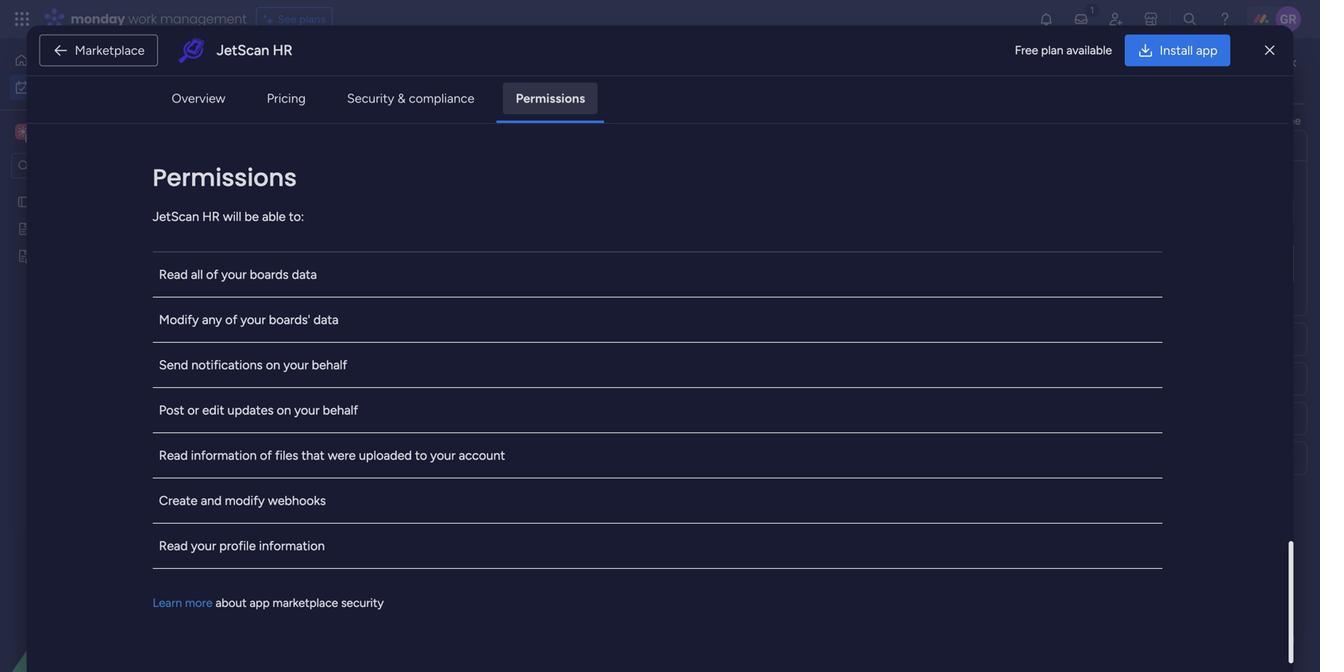 Task type: vqa. For each thing, say whether or not it's contained in the screenshot.
Application Logo
yes



Task type: locate. For each thing, give the bounding box(es) containing it.
see
[[1284, 114, 1301, 127]]

1 vertical spatial the
[[1060, 114, 1077, 127]]

0 vertical spatial +
[[260, 343, 267, 356]]

week right files
[[303, 453, 340, 473]]

jetscan for jetscan hr will be able to:
[[153, 209, 199, 224]]

0 vertical spatial 0
[[352, 400, 359, 414]]

item
[[284, 314, 307, 328], [284, 486, 307, 499]]

0 vertical spatial compliance
[[737, 68, 802, 83]]

2 read from the top
[[159, 448, 188, 463]]

learn
[[153, 596, 182, 610]]

people
[[1185, 114, 1219, 127]]

to right like in the right top of the page
[[1270, 114, 1281, 127]]

work
[[128, 10, 157, 28]]

1 horizontal spatial project
[[807, 287, 842, 300]]

1 horizontal spatial information
[[259, 538, 325, 553]]

data for modify any of your boards' data
[[313, 312, 339, 327]]

not
[[573, 68, 593, 83]]

and inside main content
[[1164, 114, 1182, 127]]

dates
[[302, 196, 344, 216]]

behalf up this week / 0 items
[[312, 357, 347, 373]]

read down post at the left bottom of the page
[[159, 448, 188, 463]]

1 item from the top
[[284, 314, 307, 328]]

/ for next week / 1 item
[[344, 453, 351, 473]]

+ down "modify"
[[260, 514, 267, 527]]

read down create
[[159, 538, 188, 553]]

+ add item down webhooks
[[260, 514, 315, 527]]

see
[[278, 12, 297, 26]]

greg robinson image right people
[[1042, 252, 1066, 276]]

new item down next
[[258, 486, 307, 499]]

/ left 1
[[344, 453, 351, 473]]

0 vertical spatial app
[[1196, 43, 1218, 58]]

1 vertical spatial and
[[1164, 114, 1182, 127]]

and
[[712, 68, 734, 83], [1164, 114, 1182, 127], [201, 493, 222, 508]]

to-do
[[683, 287, 711, 300]]

item down boards
[[284, 314, 307, 328]]

1 vertical spatial data
[[313, 312, 339, 327]]

1 vertical spatial add
[[269, 514, 290, 527]]

more
[[185, 596, 213, 610]]

security & compliance
[[347, 91, 474, 106]]

2 + from the top
[[260, 514, 267, 527]]

invite members image
[[1108, 11, 1124, 27]]

notifications image
[[1038, 11, 1054, 27]]

&
[[398, 91, 406, 106]]

permissions up jetscan hr will be able to:
[[153, 161, 297, 194]]

plan
[[1041, 43, 1064, 57]]

to:
[[289, 209, 304, 224]]

jetscan hr will be able to:
[[153, 209, 304, 224]]

permissions
[[516, 91, 585, 106], [153, 161, 297, 194]]

0 vertical spatial and
[[712, 68, 734, 83]]

project left management
[[807, 287, 842, 300]]

your up that at the left of page
[[294, 403, 320, 418]]

learn more about app marketplace security
[[153, 596, 384, 610]]

1 read from the top
[[159, 267, 188, 282]]

of left files
[[260, 448, 272, 463]]

1 vertical spatial public board image
[[17, 221, 32, 237]]

0 vertical spatial week
[[300, 396, 337, 416]]

0 vertical spatial read
[[159, 267, 188, 282]]

management
[[160, 10, 247, 28]]

1 vertical spatial + add item
[[260, 514, 315, 527]]

available
[[1066, 43, 1112, 57]]

item inside next week / 1 item
[[362, 457, 385, 471]]

/ up were
[[341, 396, 348, 416]]

choose
[[1019, 114, 1058, 127]]

1 horizontal spatial permissions
[[516, 91, 585, 106]]

2 horizontal spatial information
[[805, 68, 871, 83]]

add
[[269, 343, 290, 356], [269, 514, 290, 527]]

app for install
[[1196, 43, 1218, 58]]

data
[[292, 267, 317, 282], [313, 312, 339, 327]]

main workspace button
[[11, 118, 155, 145]]

edit
[[202, 403, 224, 418]]

0 vertical spatial public board image
[[17, 194, 32, 210]]

1 horizontal spatial and
[[712, 68, 734, 83]]

add up send notifications on your behalf
[[269, 343, 290, 356]]

1 vertical spatial new
[[258, 486, 281, 499]]

0 horizontal spatial items
[[328, 572, 355, 585]]

all
[[191, 267, 203, 282]]

modify any of your boards' data
[[159, 312, 339, 327]]

your left boards
[[221, 267, 247, 282]]

the
[[642, 68, 661, 83], [1060, 114, 1077, 127]]

will
[[223, 209, 241, 224]]

2 add from the top
[[269, 514, 290, 527]]

0 up marketplace
[[318, 572, 325, 585]]

None text field
[[1029, 197, 1294, 225]]

jetscan up my
[[217, 42, 269, 59]]

the right provide
[[642, 68, 661, 83]]

0 horizontal spatial to
[[415, 448, 427, 463]]

1 vertical spatial items
[[328, 572, 355, 585]]

new item
[[258, 314, 307, 328], [258, 486, 307, 499]]

read left all
[[159, 267, 188, 282]]

project management link
[[804, 279, 951, 306]]

0 vertical spatial new item
[[258, 314, 307, 328]]

1 horizontal spatial jetscan
[[217, 42, 269, 59]]

1 horizontal spatial 0
[[352, 400, 359, 414]]

1 new item from the top
[[258, 314, 307, 328]]

0 vertical spatial + add item
[[260, 343, 315, 356]]

1 horizontal spatial greg robinson image
[[1276, 6, 1301, 32]]

pricing
[[267, 91, 306, 106]]

the
[[444, 68, 465, 83]]

my work
[[234, 60, 341, 95]]

0 vertical spatial permissions
[[516, 91, 585, 106]]

1 vertical spatial of
[[225, 312, 237, 327]]

0 horizontal spatial greg robinson image
[[1042, 252, 1066, 276]]

main content containing past dates /
[[210, 38, 1320, 672]]

8
[[1119, 286, 1125, 298]]

the left boards,
[[1060, 114, 1077, 127]]

/ right today
[[316, 253, 323, 273]]

option
[[0, 188, 202, 191]]

0 vertical spatial item
[[292, 343, 315, 356]]

items up 'uploaded' at left
[[362, 400, 389, 414]]

hr left will
[[202, 209, 220, 224]]

modify
[[159, 312, 199, 327]]

public board image
[[17, 194, 32, 210], [17, 221, 32, 237]]

greg robinson image up list
[[1276, 6, 1301, 32]]

2 vertical spatial app
[[250, 596, 270, 610]]

1 horizontal spatial to
[[1270, 114, 1281, 127]]

1 vertical spatial read
[[159, 448, 188, 463]]

2 horizontal spatial and
[[1164, 114, 1182, 127]]

2 vertical spatial item
[[292, 514, 315, 527]]

to-
[[683, 287, 698, 300]]

0 horizontal spatial information
[[191, 448, 257, 463]]

/ right dates
[[347, 196, 355, 216]]

1 horizontal spatial items
[[362, 400, 389, 414]]

/
[[347, 196, 355, 216], [316, 253, 323, 273], [341, 396, 348, 416], [344, 453, 351, 473], [307, 567, 314, 587]]

0 vertical spatial to
[[1270, 114, 1281, 127]]

security right marketplace
[[341, 596, 384, 610]]

0 up were
[[352, 400, 359, 414]]

0 vertical spatial new
[[258, 314, 281, 328]]

0 vertical spatial items
[[362, 400, 389, 414]]

do
[[698, 287, 711, 300]]

1 vertical spatial jetscan
[[153, 209, 199, 224]]

1 vertical spatial item
[[362, 457, 385, 471]]

security right provide
[[664, 68, 709, 83]]

1 new from the top
[[258, 314, 281, 328]]

0 horizontal spatial 0
[[318, 572, 325, 585]]

3 read from the top
[[159, 538, 188, 553]]

hr for jetscan hr
[[273, 42, 293, 59]]

home link
[[10, 48, 193, 73]]

app right about
[[250, 596, 270, 610]]

behalf up were
[[323, 403, 358, 418]]

+ up send notifications on your behalf
[[260, 343, 267, 356]]

this
[[268, 396, 296, 416]]

1 vertical spatial compliance
[[409, 91, 474, 106]]

home option
[[10, 48, 193, 73]]

0 vertical spatial hr
[[273, 42, 293, 59]]

to right 'uploaded' at left
[[415, 448, 427, 463]]

post
[[159, 403, 184, 418]]

0 horizontal spatial security
[[341, 596, 384, 610]]

1 vertical spatial hr
[[202, 209, 220, 224]]

marketplace button
[[39, 35, 158, 66]]

pricing button
[[254, 83, 318, 114]]

0 vertical spatial item
[[284, 314, 307, 328]]

about
[[216, 596, 247, 610]]

this week / 0 items
[[268, 396, 389, 416]]

1 vertical spatial greg robinson image
[[1042, 252, 1066, 276]]

status column
[[1029, 372, 1103, 386]]

workspace
[[67, 124, 130, 139]]

data right boards'
[[313, 312, 339, 327]]

security
[[347, 91, 394, 106]]

app inside the install app button
[[1196, 43, 1218, 58]]

jetscan for jetscan hr
[[217, 42, 269, 59]]

1 vertical spatial app
[[468, 68, 490, 83]]

2 vertical spatial read
[[159, 538, 188, 553]]

greg robinson image
[[1276, 6, 1301, 32], [1042, 252, 1066, 276]]

permissions down did
[[516, 91, 585, 106]]

choose the boards, columns and people you'd like to see
[[1019, 114, 1301, 127]]

0 vertical spatial add
[[269, 343, 290, 356]]

1 image
[[1085, 1, 1099, 19]]

2 vertical spatial of
[[260, 448, 272, 463]]

on up this
[[266, 357, 280, 373]]

items up marketplace
[[328, 572, 355, 585]]

1
[[355, 457, 360, 471]]

project down boards
[[258, 286, 294, 299]]

on right updates
[[277, 403, 291, 418]]

jetscan left will
[[153, 209, 199, 224]]

items
[[362, 400, 389, 414], [328, 572, 355, 585]]

select product image
[[14, 11, 30, 27]]

1 horizontal spatial security
[[664, 68, 709, 83]]

add down webhooks
[[269, 514, 290, 527]]

overview
[[172, 91, 226, 106]]

hr up my work
[[273, 42, 293, 59]]

of right any at left top
[[225, 312, 237, 327]]

your
[[221, 267, 247, 282], [240, 312, 266, 327], [283, 357, 309, 373], [294, 403, 320, 418], [430, 448, 456, 463], [191, 538, 216, 553]]

1 horizontal spatial the
[[1060, 114, 1077, 127]]

0 horizontal spatial and
[[201, 493, 222, 508]]

1 vertical spatial +
[[260, 514, 267, 527]]

2 vertical spatial information
[[259, 538, 325, 553]]

later / 0 items
[[268, 567, 355, 587]]

week right this
[[300, 396, 337, 416]]

app for the
[[468, 68, 490, 83]]

monday marketplace image
[[1143, 11, 1159, 27]]

list box
[[0, 185, 202, 484]]

0 vertical spatial on
[[266, 357, 280, 373]]

2 horizontal spatial of
[[260, 448, 272, 463]]

security
[[664, 68, 709, 83], [341, 596, 384, 610]]

item down webhooks
[[292, 514, 315, 527]]

able
[[262, 209, 286, 224]]

0 horizontal spatial project
[[258, 286, 294, 299]]

item down boards'
[[292, 343, 315, 356]]

project for project
[[258, 286, 294, 299]]

0 horizontal spatial of
[[206, 267, 218, 282]]

data right boards
[[292, 267, 317, 282]]

compliance
[[737, 68, 802, 83], [409, 91, 474, 106]]

new down boards
[[258, 314, 281, 328]]

1 vertical spatial item
[[284, 486, 307, 499]]

lottie animation image
[[0, 512, 202, 672]]

item down next
[[284, 486, 307, 499]]

1 vertical spatial week
[[303, 453, 340, 473]]

behalf
[[312, 357, 347, 373], [323, 403, 358, 418]]

+ add item
[[260, 343, 315, 356], [260, 514, 315, 527]]

do
[[1259, 71, 1272, 85]]

developer
[[493, 68, 549, 83]]

0 horizontal spatial hr
[[202, 209, 220, 224]]

/ right later
[[307, 567, 314, 587]]

+ add item down boards'
[[260, 343, 315, 356]]

past dates /
[[268, 196, 358, 216]]

item right 1
[[362, 457, 385, 471]]

boards,
[[1080, 114, 1116, 127]]

main content
[[210, 38, 1320, 672]]

of right all
[[206, 267, 218, 282]]

2 horizontal spatial app
[[1196, 43, 1218, 58]]

0 vertical spatial data
[[292, 267, 317, 282]]

1 horizontal spatial app
[[468, 68, 490, 83]]

1 add from the top
[[269, 343, 290, 356]]

1 horizontal spatial hr
[[273, 42, 293, 59]]

modify
[[225, 493, 265, 508]]

1 horizontal spatial compliance
[[737, 68, 802, 83]]

1 vertical spatial new item
[[258, 486, 307, 499]]

0 horizontal spatial permissions
[[153, 161, 297, 194]]

app right the
[[468, 68, 490, 83]]

items inside this week / 0 items
[[362, 400, 389, 414]]

0 horizontal spatial compliance
[[409, 91, 474, 106]]

see plans
[[278, 12, 326, 26]]

1 vertical spatial 0
[[318, 572, 325, 585]]

new down next
[[258, 486, 281, 499]]

project inside project management link
[[807, 287, 842, 300]]

later
[[268, 567, 303, 587]]

0 horizontal spatial jetscan
[[153, 209, 199, 224]]

0 vertical spatial jetscan
[[217, 42, 269, 59]]

0 vertical spatial of
[[206, 267, 218, 282]]

1 horizontal spatial of
[[225, 312, 237, 327]]

date
[[1100, 253, 1124, 266]]

2 + add item from the top
[[260, 514, 315, 527]]

past
[[268, 196, 299, 216]]

2 item from the top
[[284, 486, 307, 499]]

read
[[159, 267, 188, 282], [159, 448, 188, 463], [159, 538, 188, 553]]

0 vertical spatial the
[[642, 68, 661, 83]]

1 vertical spatial security
[[341, 596, 384, 610]]

your left profile
[[191, 538, 216, 553]]

new item down boards
[[258, 314, 307, 328]]

app right install in the right of the page
[[1196, 43, 1218, 58]]



Task type: describe. For each thing, give the bounding box(es) containing it.
free plan available
[[1015, 43, 1112, 57]]

of for all
[[206, 267, 218, 282]]

0 vertical spatial behalf
[[312, 357, 347, 373]]

0 vertical spatial security
[[664, 68, 709, 83]]

learn more link
[[153, 596, 213, 610]]

help image
[[1217, 11, 1233, 27]]

hr for jetscan hr will be able to:
[[202, 209, 220, 224]]

send notifications on your behalf
[[159, 357, 347, 373]]

any
[[202, 312, 222, 327]]

next week / 1 item
[[268, 453, 385, 473]]

0 horizontal spatial app
[[250, 596, 270, 610]]

main workspace
[[37, 124, 130, 139]]

today /
[[268, 253, 327, 273]]

read information of files that were uploaded to your account
[[159, 448, 505, 463]]

lottie animation element
[[0, 512, 202, 672]]

provide
[[596, 68, 639, 83]]

security & compliance button
[[334, 83, 487, 114]]

plans
[[299, 12, 326, 26]]

uploaded
[[359, 448, 412, 463]]

updates
[[227, 403, 274, 418]]

profile
[[219, 538, 256, 553]]

read your profile information
[[159, 538, 325, 553]]

1 public board image from the top
[[17, 194, 32, 210]]

mar 8
[[1099, 286, 1125, 298]]

project management
[[807, 287, 911, 300]]

dapulse x slim image
[[1265, 41, 1275, 60]]

of for any
[[225, 312, 237, 327]]

my
[[234, 60, 271, 95]]

or
[[187, 403, 199, 418]]

project for project management
[[807, 287, 842, 300]]

the app developer did not provide the security and compliance information
[[444, 68, 871, 83]]

you'd
[[1222, 114, 1248, 127]]

install
[[1160, 43, 1193, 58]]

column
[[1064, 372, 1103, 386]]

2 public board image from the top
[[17, 221, 32, 237]]

home
[[35, 54, 65, 67]]

items inside later / 0 items
[[328, 572, 355, 585]]

0 vertical spatial information
[[805, 68, 871, 83]]

1 + from the top
[[260, 343, 267, 356]]

marketplace
[[75, 43, 145, 58]]

next
[[268, 453, 299, 473]]

of for information
[[260, 448, 272, 463]]

0 horizontal spatial the
[[642, 68, 661, 83]]

boards
[[250, 267, 289, 282]]

1 vertical spatial behalf
[[323, 403, 358, 418]]

today
[[268, 253, 312, 273]]

management
[[845, 287, 911, 300]]

1 vertical spatial permissions
[[153, 161, 297, 194]]

2 vertical spatial and
[[201, 493, 222, 508]]

0 inside later / 0 items
[[318, 572, 325, 585]]

1 vertical spatial to
[[415, 448, 427, 463]]

webhooks
[[268, 493, 326, 508]]

workspace selection element
[[15, 122, 133, 143]]

greg robinson image inside main content
[[1042, 252, 1066, 276]]

to do list button
[[1215, 65, 1296, 90]]

1 vertical spatial information
[[191, 448, 257, 463]]

list
[[1275, 71, 1289, 85]]

main
[[37, 124, 64, 139]]

Filter dashboard by text search field
[[301, 125, 446, 151]]

status
[[1029, 372, 1061, 386]]

files
[[275, 448, 298, 463]]

be
[[245, 209, 259, 224]]

overview button
[[159, 83, 238, 114]]

did
[[553, 68, 570, 83]]

monday
[[71, 10, 125, 28]]

group
[[707, 253, 739, 266]]

install app
[[1160, 43, 1218, 58]]

your left account at the left of the page
[[430, 448, 456, 463]]

search everything image
[[1182, 11, 1198, 27]]

update feed image
[[1073, 11, 1089, 27]]

week for this
[[300, 396, 337, 416]]

your up this
[[283, 357, 309, 373]]

free
[[1015, 43, 1038, 57]]

send
[[159, 357, 188, 373]]

see plans button
[[256, 7, 333, 31]]

2 new item from the top
[[258, 486, 307, 499]]

/ for past dates /
[[347, 196, 355, 216]]

the inside main content
[[1060, 114, 1077, 127]]

columns
[[1119, 114, 1161, 127]]

application logo image
[[178, 38, 204, 63]]

create
[[159, 493, 198, 508]]

2 new from the top
[[258, 486, 281, 499]]

read for read information of files that were uploaded to your account
[[159, 448, 188, 463]]

jetscan hr
[[217, 42, 293, 59]]

workspace image
[[15, 123, 31, 141]]

notifications
[[191, 357, 263, 373]]

install app button
[[1125, 35, 1230, 66]]

permissions inside permissions button
[[516, 91, 585, 106]]

private board image
[[17, 248, 32, 264]]

your left boards'
[[240, 312, 266, 327]]

workspace image
[[17, 123, 29, 141]]

mar
[[1099, 286, 1116, 298]]

1 + add item from the top
[[260, 343, 315, 356]]

week for next
[[303, 453, 340, 473]]

work
[[277, 60, 341, 95]]

1 vertical spatial on
[[277, 403, 291, 418]]

0 vertical spatial greg robinson image
[[1276, 6, 1301, 32]]

compliance inside button
[[409, 91, 474, 106]]

data for read all of your boards data
[[292, 267, 317, 282]]

none text field inside main content
[[1029, 197, 1294, 225]]

board
[[863, 253, 893, 266]]

were
[[328, 448, 356, 463]]

that
[[301, 448, 325, 463]]

to do list
[[1244, 71, 1289, 85]]

/ for this week / 0 items
[[341, 396, 348, 416]]

read for read all of your boards data
[[159, 267, 188, 282]]

read all of your boards data
[[159, 267, 317, 282]]

0 inside this week / 0 items
[[352, 400, 359, 414]]

permissions button
[[503, 83, 598, 114]]

to inside main content
[[1270, 114, 1281, 127]]

create and modify webhooks
[[159, 493, 326, 508]]

boards'
[[269, 312, 310, 327]]

monday work management
[[71, 10, 247, 28]]

read for read your profile information
[[159, 538, 188, 553]]



